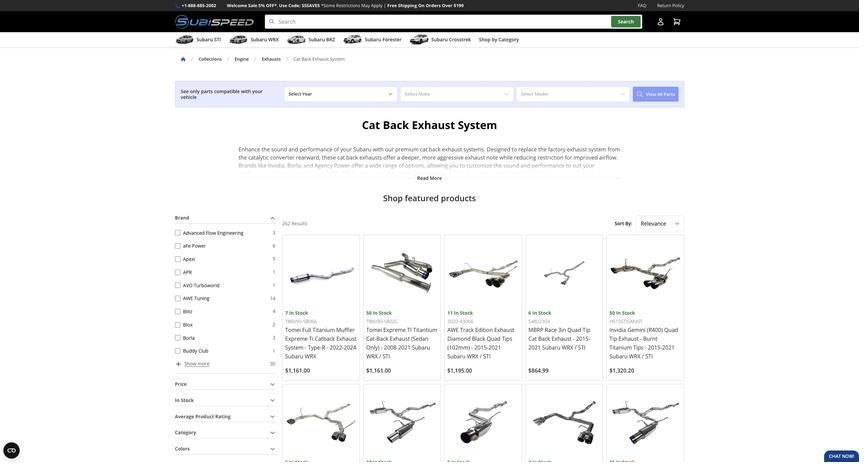 Task type: vqa. For each thing, say whether or not it's contained in the screenshot.
the leftmost Roku
no



Task type: describe. For each thing, give the bounding box(es) containing it.
a subaru brz thumbnail image image
[[287, 35, 306, 45]]

50 in stock tb6090-sb02c tomei expreme ti titantium cat-back exhaust (sedan only) - 2008-2021 subaru wrx / sti
[[367, 310, 438, 360]]

0 horizontal spatial power
[[192, 243, 206, 249]]

exhaust inside the 50 in stock hs15stigm4st invidia gemini (r400) quad tip exhaust - burnt titanium tips - 2015-2021 subaru wrx / sti
[[619, 335, 639, 343]]

1 horizontal spatial performance
[[532, 162, 565, 170]]

your up the sti,
[[341, 146, 352, 153]]

designed
[[487, 146, 511, 153]]

exhaust inside 50 in stock tb6090-sb02c tomei expreme ti titantium cat-back exhaust (sedan only) - 2008-2021 subaru wrx / sti
[[390, 335, 410, 343]]

shop featured products
[[383, 193, 476, 204]]

engine
[[235, 56, 249, 62]]

888-
[[188, 2, 197, 8]]

with inside see only parts compatible with your vehicle
[[241, 88, 251, 94]]

avo
[[183, 282, 193, 289]]

category
[[499, 36, 519, 43]]

0 vertical spatial these
[[322, 154, 336, 161]]

average product rating
[[175, 413, 231, 420]]

flow
[[206, 230, 216, 236]]

restriction
[[538, 154, 564, 161]]

crosstrek inside dropdown button
[[449, 36, 471, 43]]

5
[[273, 256, 276, 262]]

options,
[[406, 162, 426, 170]]

stock for mbrp
[[539, 310, 552, 316]]

type-
[[308, 344, 322, 351]]

while
[[500, 154, 513, 161]]

expreme inside 7 in stock tb6090-sb06a tomei full titanium muffler expreme ti catback exhaust system - type-r - 2022-2024 subaru wrx
[[285, 335, 308, 343]]

a subaru wrx thumbnail image image
[[229, 35, 248, 45]]

r
[[322, 344, 325, 351]]

0 horizontal spatial mbrp race 3in quad tip cat back exhaust - 2015-2021 subaru wrx / sti image
[[285, 387, 357, 459]]

0 horizontal spatial exhaust
[[442, 146, 462, 153]]

$1,161.00 for sti
[[367, 367, 391, 374]]

1 vertical spatial with
[[373, 146, 384, 153]]

subaru brz button
[[287, 34, 335, 47]]

invidia n1 dual exhaust (stainless tips) - 2015-2021 subaru wrx / sti / 2014-2018 forester image
[[367, 387, 438, 459]]

forester,
[[352, 170, 375, 178]]

|
[[384, 2, 386, 8]]

return policy link
[[658, 2, 685, 9]]

0 horizontal spatial cat
[[338, 154, 345, 161]]

awe track edition exhaust diamond black quad tips (102mm) - 2015-2021 subaru wrx / sti image
[[448, 238, 519, 309]]

may
[[362, 2, 370, 8]]

wrx inside 11 in stock 3020-43066 awe track edition exhaust diamond black quad tips (102mm) - 2015-2021 subaru wrx / sti
[[467, 353, 479, 360]]

invidia gemini (r400) quad tip exhaust - burnt titanium tips - 2015-2021 subaru wrx / sti image
[[610, 238, 682, 309]]

collections
[[199, 56, 222, 62]]

airflow.
[[600, 154, 618, 161]]

6 for 6
[[273, 243, 276, 249]]

more inside the enhance the sound and performance of your subaru with our premium cat back exhaust systems. designed to replace the factory exhaust system from the catalytic converter rearward, these cat back exhausts offer a deeper, more aggressive exhaust note while reducing restriction for improved airflow. brands like invidia, borla, and agency power offer a wide range of options, allowing you to customize the sound and performance to suit your preferences. upgrade your subaru wrx, sti, forester, and crosstrek with these cat back exhausts to unlock additional horsepower, torque, and an exhilarating driving experience.
[[423, 154, 436, 161]]

and down rearward,
[[304, 162, 313, 170]]

brz
[[326, 36, 335, 43]]

1 vertical spatial cat back exhaust system
[[362, 118, 498, 132]]

sort by:
[[615, 220, 633, 227]]

1 vertical spatial back
[[347, 154, 358, 161]]

0 vertical spatial awe
[[183, 295, 193, 302]]

to down customize
[[486, 170, 492, 178]]

buddy
[[183, 348, 197, 354]]

black
[[472, 335, 486, 343]]

price button
[[175, 379, 276, 390]]

Blox button
[[175, 322, 180, 328]]

sti for invidia gemini (r400) quad tip exhaust - burnt titanium tips - 2015-2021 subaru wrx / sti
[[646, 353, 653, 360]]

a subaru forester thumbnail image image
[[343, 35, 362, 45]]

quad for 3in
[[568, 326, 582, 334]]

stock inside dropdown button
[[181, 397, 194, 404]]

titantium
[[414, 326, 438, 334]]

you
[[450, 162, 459, 170]]

1 horizontal spatial back
[[429, 146, 441, 153]]

use
[[279, 2, 288, 8]]

exhausts
[[262, 56, 281, 62]]

2 vertical spatial with
[[413, 170, 423, 178]]

converter
[[270, 154, 295, 161]]

back down subaru brz dropdown button
[[302, 56, 312, 62]]

titanium inside the 50 in stock hs15stigm4st invidia gemini (r400) quad tip exhaust - burnt titanium tips - 2015-2021 subaru wrx / sti
[[610, 344, 632, 351]]

tomei expreme ti titantium cat-back exhaust (sedan only) - 2008-2021 subaru wrx / sti image
[[367, 238, 438, 309]]

restrictions
[[336, 2, 361, 8]]

in for sb06a
[[289, 310, 294, 316]]

an
[[602, 170, 608, 178]]

show more button
[[175, 360, 210, 368]]

11 in stock 3020-43066 awe track edition exhaust diamond black quad tips (102mm) - 2015-2021 subaru wrx / sti
[[448, 310, 515, 360]]

to right 'you' at the right of the page
[[460, 162, 466, 170]]

faq
[[638, 2, 647, 8]]

exhaust inside 7 in stock tb6090-sb06a tomei full titanium muffler expreme ti catback exhaust system - type-r - 2022-2024 subaru wrx
[[337, 335, 357, 343]]

average
[[175, 413, 194, 420]]

in for 43066
[[454, 310, 459, 316]]

in stock button
[[175, 395, 276, 406]]

Buddy Club button
[[175, 348, 180, 354]]

0 vertical spatial cat
[[294, 56, 301, 62]]

select model image
[[621, 92, 626, 97]]

track
[[461, 326, 474, 334]]

select... image
[[675, 221, 680, 227]]

horsepower,
[[538, 170, 570, 178]]

your up the experience.
[[295, 170, 307, 178]]

muffler
[[337, 326, 355, 334]]

shop for shop featured products
[[383, 193, 403, 204]]

subaru left brz
[[309, 36, 325, 43]]

product
[[196, 413, 214, 420]]

to down for
[[566, 162, 572, 170]]

for
[[565, 154, 573, 161]]

and down wide
[[376, 170, 386, 178]]

0 horizontal spatial of
[[334, 146, 339, 153]]

power inside the enhance the sound and performance of your subaru with our premium cat back exhaust systems. designed to replace the factory exhaust system from the catalytic converter rearward, these cat back exhausts offer a deeper, more aggressive exhaust note while reducing restriction for improved airflow. brands like invidia, borla, and agency power offer a wide range of options, allowing you to customize the sound and performance to suit your preferences. upgrade your subaru wrx, sti, forester, and crosstrek with these cat back exhausts to unlock additional horsepower, torque, and an exhilarating driving experience.
[[334, 162, 350, 170]]

subaru inside "dropdown button"
[[251, 36, 267, 43]]

0 horizontal spatial a
[[365, 162, 368, 170]]

enhance the sound and performance of your subaru with our premium cat back exhaust systems. designed to replace the factory exhaust system from the catalytic converter rearward, these cat back exhausts offer a deeper, more aggressive exhaust note while reducing restriction for improved airflow. brands like invidia, borla, and agency power offer a wide range of options, allowing you to customize the sound and performance to suit your preferences. upgrade your subaru wrx, sti, forester, and crosstrek with these cat back exhausts to unlock additional horsepower, torque, and an exhilarating driving experience.
[[239, 146, 621, 186]]

welcome
[[227, 2, 247, 8]]

2021 for tips
[[489, 344, 501, 351]]

0 vertical spatial system
[[330, 56, 345, 62]]

faq link
[[638, 2, 647, 9]]

30
[[270, 361, 276, 367]]

(102mm)
[[448, 344, 470, 351]]

borla,
[[288, 162, 302, 170]]

5%
[[259, 2, 265, 8]]

wrx inside 6 in stock s4802304 mbrp race 3in quad tip cat back exhaust - 2015- 2021 subaru wrx / sti
[[562, 344, 574, 351]]

read more
[[418, 175, 442, 181]]

wrx inside 50 in stock tb6090-sb02c tomei expreme ti titantium cat-back exhaust (sedan only) - 2008-2021 subaru wrx / sti
[[367, 353, 378, 360]]

subaru brz
[[309, 36, 335, 43]]

/ inside 6 in stock s4802304 mbrp race 3in quad tip cat back exhaust - 2015- 2021 subaru wrx / sti
[[575, 344, 577, 351]]

select year image
[[388, 92, 394, 97]]

1 vertical spatial offer
[[352, 162, 364, 170]]

1 vertical spatial cat
[[362, 118, 380, 132]]

11
[[448, 310, 453, 316]]

subaru forester
[[365, 36, 402, 43]]

allowing
[[427, 162, 448, 170]]

subaru inside the 50 in stock hs15stigm4st invidia gemini (r400) quad tip exhaust - burnt titanium tips - 2015-2021 subaru wrx / sti
[[610, 353, 628, 360]]

torque,
[[571, 170, 590, 178]]

tips inside the 50 in stock hs15stigm4st invidia gemini (r400) quad tip exhaust - burnt titanium tips - 2015-2021 subaru wrx / sti
[[634, 344, 644, 351]]

ti
[[309, 335, 314, 343]]

the up unlock
[[494, 162, 502, 170]]

Select Model button
[[517, 87, 630, 101]]

Select... button
[[637, 216, 685, 232]]

aFe Power button
[[175, 243, 180, 249]]

open widget image
[[3, 443, 20, 459]]

a subaru sti thumbnail image image
[[175, 35, 194, 45]]

your down improved
[[584, 162, 595, 170]]

1 horizontal spatial mbrp race 3in quad tip cat back exhaust - 2015-2021 subaru wrx / sti image
[[529, 238, 601, 309]]

2 vertical spatial back
[[449, 170, 461, 178]]

additional
[[511, 170, 536, 178]]

enhance
[[239, 146, 260, 153]]

the up brands
[[239, 154, 247, 161]]

race
[[545, 326, 557, 334]]

in for mbrp
[[533, 310, 538, 316]]

awe tuning
[[183, 295, 210, 302]]

club
[[199, 348, 209, 354]]

gemini
[[628, 326, 646, 334]]

afe power
[[183, 243, 206, 249]]

1 horizontal spatial exhaust
[[465, 154, 485, 161]]

sti inside dropdown button
[[214, 36, 221, 43]]

+1-888-885-2002 link
[[182, 2, 216, 9]]

free
[[388, 2, 397, 8]]

wide
[[370, 162, 382, 170]]

quad inside 11 in stock 3020-43066 awe track edition exhaust diamond black quad tips (102mm) - 2015-2021 subaru wrx / sti
[[487, 335, 501, 343]]

mbrp
[[529, 326, 544, 334]]

back up our
[[383, 118, 409, 132]]

subaru up wide
[[354, 146, 372, 153]]

aggressive
[[438, 154, 464, 161]]

titanium inside 7 in stock tb6090-sb06a tomei full titanium muffler expreme ti catback exhaust system - type-r - 2022-2024 subaru wrx
[[313, 326, 335, 334]]

shop by category
[[479, 36, 519, 43]]

0 vertical spatial exhausts
[[360, 154, 382, 161]]

subaru down the agency
[[308, 170, 326, 178]]

tip for mbrp race 3in quad tip cat back exhaust - 2015- 2021 subaru wrx / sti
[[583, 326, 591, 334]]

Apexi button
[[175, 256, 180, 262]]

subaru up collections
[[197, 36, 213, 43]]

more inside show more button
[[198, 361, 210, 367]]

subaru right a subaru crosstrek thumbnail image
[[432, 36, 448, 43]]

driving
[[270, 178, 287, 186]]

borla
[[183, 335, 195, 341]]

quad for (r400)
[[665, 326, 679, 334]]

2
[[273, 321, 276, 328]]

products
[[441, 193, 476, 204]]

catback
[[315, 335, 335, 343]]

sale
[[248, 2, 257, 8]]

cat back exhaust system link
[[294, 56, 350, 62]]

subaru inside 7 in stock tb6090-sb06a tomei full titanium muffler expreme ti catback exhaust system - type-r - 2022-2024 subaru wrx
[[285, 353, 304, 360]]

only)
[[367, 344, 380, 351]]

$1,161.00 for subaru
[[285, 367, 310, 374]]

AVO Turboworld button
[[175, 283, 180, 288]]

welcome sale 5% off*. use code: sssave5
[[227, 2, 320, 8]]

our
[[385, 146, 394, 153]]

forester
[[383, 36, 402, 43]]

and up converter
[[289, 146, 298, 153]]

1 vertical spatial exhausts
[[462, 170, 485, 178]]

replace
[[519, 146, 537, 153]]

Advanced Flow Engineering button
[[175, 230, 180, 236]]

tomei for expreme
[[285, 326, 301, 334]]

2021 for (sedan
[[399, 344, 411, 351]]

expreme inside 50 in stock tb6090-sb02c tomei expreme ti titantium cat-back exhaust (sedan only) - 2008-2021 subaru wrx / sti
[[384, 326, 406, 334]]

show
[[185, 361, 197, 367]]

preferences.
[[239, 170, 270, 178]]



Task type: locate. For each thing, give the bounding box(es) containing it.
stock inside 7 in stock tb6090-sb06a tomei full titanium muffler expreme ti catback exhaust system - type-r - 2022-2024 subaru wrx
[[295, 310, 308, 316]]

43066
[[460, 318, 474, 325]]

$1,161.00 down only)
[[367, 367, 391, 374]]

more down club
[[198, 361, 210, 367]]

2 horizontal spatial 2015-
[[649, 344, 663, 351]]

0 vertical spatial back
[[429, 146, 441, 153]]

/ inside 50 in stock tb6090-sb02c tomei expreme ti titantium cat-back exhaust (sedan only) - 2008-2021 subaru wrx / sti
[[380, 353, 382, 360]]

stock for sb02c
[[379, 310, 392, 316]]

1 horizontal spatial cat
[[420, 146, 428, 153]]

the up catalytic
[[262, 146, 270, 153]]

sti inside the 50 in stock hs15stigm4st invidia gemini (r400) quad tip exhaust - burnt titanium tips - 2015-2021 subaru wrx / sti
[[646, 353, 653, 360]]

tb6090- for full
[[285, 318, 303, 325]]

home image
[[180, 56, 186, 62]]

back down 'race'
[[539, 335, 551, 343]]

2021 down mbrp
[[529, 344, 541, 351]]

full
[[303, 326, 311, 334]]

invidia n1 dual exhaust (titanium tips) - 2015-2021 subaru wrx / sti / 2014-2018 forester image
[[610, 387, 682, 459]]

0 horizontal spatial quad
[[487, 335, 501, 343]]

cat down "allowing"
[[440, 170, 448, 178]]

quad inside 6 in stock s4802304 mbrp race 3in quad tip cat back exhaust - 2015- 2021 subaru wrx / sti
[[568, 326, 582, 334]]

1 horizontal spatial quad
[[568, 326, 582, 334]]

0 vertical spatial 1
[[273, 269, 276, 275]]

wrx inside the 50 in stock hs15stigm4st invidia gemini (r400) quad tip exhaust - burnt titanium tips - 2015-2021 subaru wrx / sti
[[630, 353, 641, 360]]

cat-
[[367, 335, 377, 343]]

stock up sb06a
[[295, 310, 308, 316]]

category
[[175, 430, 196, 436]]

1 horizontal spatial tomei
[[367, 326, 382, 334]]

2021 inside 11 in stock 3020-43066 awe track edition exhaust diamond black quad tips (102mm) - 2015-2021 subaru wrx / sti
[[489, 344, 501, 351]]

$1,161.00 right 30
[[285, 367, 310, 374]]

subaru wrx button
[[229, 34, 279, 47]]

and left an
[[591, 170, 601, 178]]

expreme down sb02c
[[384, 326, 406, 334]]

power up the sti,
[[334, 162, 350, 170]]

2015- for tip
[[649, 344, 663, 351]]

rating
[[215, 413, 231, 420]]

0 horizontal spatial with
[[241, 88, 251, 94]]

0 vertical spatial 3
[[273, 229, 276, 236]]

1 vertical spatial of
[[399, 162, 404, 170]]

1 3 from the top
[[273, 229, 276, 236]]

1 horizontal spatial crosstrek
[[449, 36, 471, 43]]

1 up 30
[[273, 348, 276, 354]]

mbrp race 3in quad tip cat back exhaust - 2015-2021 subaru wrx / sti image
[[529, 238, 601, 309], [285, 387, 357, 459]]

1 horizontal spatial exhausts
[[462, 170, 485, 178]]

1 for club
[[273, 348, 276, 354]]

collections link
[[199, 56, 227, 62], [199, 56, 222, 62]]

in inside 11 in stock 3020-43066 awe track edition exhaust diamond black quad tips (102mm) - 2015-2021 subaru wrx / sti
[[454, 310, 459, 316]]

with left our
[[373, 146, 384, 153]]

1 vertical spatial these
[[425, 170, 439, 178]]

system left type-
[[285, 344, 304, 351]]

back down 'you' at the right of the page
[[449, 170, 461, 178]]

3 2021 from the left
[[529, 344, 541, 351]]

shop inside dropdown button
[[479, 36, 491, 43]]

50 in stock hs15stigm4st invidia gemini (r400) quad tip exhaust - burnt titanium tips - 2015-2021 subaru wrx / sti
[[610, 310, 679, 360]]

2015- inside 11 in stock 3020-43066 awe track edition exhaust diamond black quad tips (102mm) - 2015-2021 subaru wrx / sti
[[475, 344, 489, 351]]

1
[[273, 269, 276, 275], [273, 282, 276, 288], [273, 348, 276, 354]]

subaru down (102mm)
[[448, 353, 466, 360]]

1 vertical spatial cat
[[338, 154, 345, 161]]

these down "allowing"
[[425, 170, 439, 178]]

offer down our
[[384, 154, 396, 161]]

stock up s4802304
[[539, 310, 552, 316]]

subaru inside 11 in stock 3020-43066 awe track edition exhaust diamond black quad tips (102mm) - 2015-2021 subaru wrx / sti
[[448, 353, 466, 360]]

2021 inside 6 in stock s4802304 mbrp race 3in quad tip cat back exhaust - 2015- 2021 subaru wrx / sti
[[529, 344, 541, 351]]

back inside 50 in stock tb6090-sb02c tomei expreme ti titantium cat-back exhaust (sedan only) - 2008-2021 subaru wrx / sti
[[377, 335, 389, 343]]

exhausts
[[360, 154, 382, 161], [462, 170, 485, 178]]

AWE Tuning button
[[175, 296, 180, 301]]

crosstrek down search input field
[[449, 36, 471, 43]]

6
[[273, 243, 276, 249], [529, 310, 532, 316]]

1 horizontal spatial cat back exhaust system
[[362, 118, 498, 132]]

parts
[[201, 88, 213, 94]]

blitz
[[183, 308, 193, 315]]

subaru left forester
[[365, 36, 382, 43]]

1 2021 from the left
[[399, 344, 411, 351]]

in down the price
[[175, 397, 180, 404]]

50 up hs15stigm4st
[[610, 310, 615, 316]]

0 horizontal spatial tip
[[583, 326, 591, 334]]

6 up s4802304
[[529, 310, 532, 316]]

stock inside 11 in stock 3020-43066 awe track edition exhaust diamond black quad tips (102mm) - 2015-2021 subaru wrx / sti
[[460, 310, 473, 316]]

search button
[[612, 16, 641, 27]]

tomei
[[285, 326, 301, 334], [367, 326, 382, 334]]

0 vertical spatial a
[[397, 154, 400, 161]]

button image
[[657, 18, 665, 26]]

compatible
[[214, 88, 240, 94]]

wrx,
[[328, 170, 340, 178]]

like
[[258, 162, 267, 170]]

0 horizontal spatial tb6090-
[[285, 318, 303, 325]]

tb6090- up cat-
[[367, 318, 384, 325]]

50 inside 50 in stock tb6090-sb02c tomei expreme ti titantium cat-back exhaust (sedan only) - 2008-2021 subaru wrx / sti
[[367, 310, 372, 316]]

2021 inside 50 in stock tb6090-sb02c tomei expreme ti titantium cat-back exhaust (sedan only) - 2008-2021 subaru wrx / sti
[[399, 344, 411, 351]]

50 for tomei expreme ti titantium cat-back exhaust (sedan only) - 2008-2021 subaru wrx / sti
[[367, 310, 372, 316]]

2 2021 from the left
[[489, 344, 501, 351]]

50 inside the 50 in stock hs15stigm4st invidia gemini (r400) quad tip exhaust - burnt titanium tips - 2015-2021 subaru wrx / sti
[[610, 310, 615, 316]]

1 vertical spatial expreme
[[285, 335, 308, 343]]

more
[[423, 154, 436, 161], [198, 361, 210, 367]]

2008-
[[384, 344, 399, 351]]

2015- inside 6 in stock s4802304 mbrp race 3in quad tip cat back exhaust - 2015- 2021 subaru wrx / sti
[[577, 335, 591, 343]]

tomei for cat-
[[367, 326, 382, 334]]

tip down invidia
[[610, 335, 618, 343]]

note
[[487, 154, 498, 161]]

exhausts link
[[262, 56, 286, 62], [262, 56, 281, 62]]

+1-
[[182, 2, 188, 8]]

the
[[262, 146, 270, 153], [539, 146, 547, 153], [239, 154, 247, 161], [494, 162, 502, 170]]

exhaust up for
[[567, 146, 588, 153]]

wrx up $1,320.20
[[630, 353, 641, 360]]

1 vertical spatial sound
[[504, 162, 520, 170]]

1 horizontal spatial tb6090-
[[367, 318, 384, 325]]

in
[[289, 310, 294, 316], [373, 310, 378, 316], [454, 310, 459, 316], [533, 310, 538, 316], [617, 310, 621, 316], [175, 397, 180, 404]]

0 horizontal spatial $1,161.00
[[285, 367, 310, 374]]

1 vertical spatial performance
[[532, 162, 565, 170]]

sti inside 50 in stock tb6090-sb02c tomei expreme ti titantium cat-back exhaust (sedan only) - 2008-2021 subaru wrx / sti
[[383, 353, 390, 360]]

buddy club
[[183, 348, 209, 354]]

back inside 6 in stock s4802304 mbrp race 3in quad tip cat back exhaust - 2015- 2021 subaru wrx / sti
[[539, 335, 551, 343]]

tb6090- for expreme
[[367, 318, 384, 325]]

(sedan
[[412, 335, 429, 343]]

stock for sb06a
[[295, 310, 308, 316]]

1 vertical spatial awe
[[448, 326, 459, 334]]

quad inside the 50 in stock hs15stigm4st invidia gemini (r400) quad tip exhaust - burnt titanium tips - 2015-2021 subaru wrx / sti
[[665, 326, 679, 334]]

brand button
[[175, 213, 276, 223]]

edition
[[476, 326, 493, 334]]

1 horizontal spatial shop
[[479, 36, 491, 43]]

3 up 5
[[273, 229, 276, 236]]

APR button
[[175, 270, 180, 275]]

subaru down 'race'
[[543, 344, 561, 351]]

stock inside 6 in stock s4802304 mbrp race 3in quad tip cat back exhaust - 2015- 2021 subaru wrx / sti
[[539, 310, 552, 316]]

in inside 50 in stock tb6090-sb02c tomei expreme ti titantium cat-back exhaust (sedan only) - 2008-2021 subaru wrx / sti
[[373, 310, 378, 316]]

awe track edition exhaust chrome silver quad tips (102mm) - 2015-2021 subaru wrx / sti image
[[529, 387, 601, 459]]

offer up forester,
[[352, 162, 364, 170]]

policy
[[673, 2, 685, 8]]

2015- inside the 50 in stock hs15stigm4st invidia gemini (r400) quad tip exhaust - burnt titanium tips - 2015-2021 subaru wrx / sti
[[649, 344, 663, 351]]

1 vertical spatial crosstrek
[[387, 170, 411, 178]]

subaru inside 6 in stock s4802304 mbrp race 3in quad tip cat back exhaust - 2015- 2021 subaru wrx / sti
[[543, 344, 561, 351]]

tomei full titanium muffler expreme ti catback exhaust system - type-r - 2022-2024 subaru wrx image
[[285, 238, 357, 309]]

apply
[[371, 2, 383, 8]]

0 vertical spatial tips
[[502, 335, 513, 343]]

1 horizontal spatial tip
[[610, 335, 618, 343]]

titanium up 'catback'
[[313, 326, 335, 334]]

your right compatible
[[253, 88, 263, 94]]

0 vertical spatial more
[[423, 154, 436, 161]]

0 vertical spatial sound
[[272, 146, 287, 153]]

sb06a
[[303, 318, 317, 325]]

sti for awe track edition exhaust diamond black quad tips (102mm) - 2015-2021 subaru wrx / sti
[[484, 353, 491, 360]]

featured
[[405, 193, 439, 204]]

2 tomei from the left
[[367, 326, 382, 334]]

tomei up cat-
[[367, 326, 382, 334]]

category button
[[175, 428, 276, 438]]

from
[[608, 146, 621, 153]]

see
[[181, 88, 189, 94]]

1 horizontal spatial with
[[373, 146, 384, 153]]

sound down while
[[504, 162, 520, 170]]

0 horizontal spatial system
[[285, 344, 304, 351]]

2021 for titanium
[[663, 344, 675, 351]]

cat back exhaust system up premium
[[362, 118, 498, 132]]

of
[[334, 146, 339, 153], [399, 162, 404, 170]]

0 horizontal spatial awe
[[183, 295, 193, 302]]

back
[[429, 146, 441, 153], [347, 154, 358, 161], [449, 170, 461, 178]]

of right the range at the left top of the page
[[399, 162, 404, 170]]

read
[[418, 175, 429, 181]]

subaru
[[197, 36, 213, 43], [251, 36, 267, 43], [309, 36, 325, 43], [365, 36, 382, 43], [432, 36, 448, 43], [354, 146, 372, 153], [308, 170, 326, 178], [412, 344, 431, 351], [543, 344, 561, 351], [285, 353, 304, 360], [448, 353, 466, 360], [610, 353, 628, 360]]

1 horizontal spatial sound
[[504, 162, 520, 170]]

0 vertical spatial cat back exhaust system
[[294, 56, 345, 62]]

0 vertical spatial tip
[[583, 326, 591, 334]]

0 horizontal spatial tips
[[502, 335, 513, 343]]

262 results
[[282, 220, 308, 227]]

tb6090- inside 50 in stock tb6090-sb02c tomei expreme ti titantium cat-back exhaust (sedan only) - 2008-2021 subaru wrx / sti
[[367, 318, 384, 325]]

tip inside the 50 in stock hs15stigm4st invidia gemini (r400) quad tip exhaust - burnt titanium tips - 2015-2021 subaru wrx / sti
[[610, 335, 618, 343]]

wrx down (102mm)
[[467, 353, 479, 360]]

advanced
[[183, 230, 205, 236]]

wrx down 3in at right
[[562, 344, 574, 351]]

1 1 from the top
[[273, 269, 276, 275]]

1 vertical spatial shop
[[383, 193, 403, 204]]

2002
[[206, 2, 216, 8]]

0 vertical spatial crosstrek
[[449, 36, 471, 43]]

Blitz button
[[175, 309, 180, 314]]

2 vertical spatial system
[[285, 344, 304, 351]]

0 horizontal spatial expreme
[[285, 335, 308, 343]]

+1-888-885-2002
[[182, 2, 216, 8]]

sti inside 11 in stock 3020-43066 awe track edition exhaust diamond black quad tips (102mm) - 2015-2021 subaru wrx / sti
[[484, 353, 491, 360]]

in up hs15stigm4st
[[617, 310, 621, 316]]

stock up sb02c
[[379, 310, 392, 316]]

2 3 from the top
[[273, 334, 276, 341]]

3 1 from the top
[[273, 348, 276, 354]]

/ inside 11 in stock 3020-43066 awe track edition exhaust diamond black quad tips (102mm) - 2015-2021 subaru wrx / sti
[[480, 353, 482, 360]]

1 horizontal spatial system
[[330, 56, 345, 62]]

2021 inside the 50 in stock hs15stigm4st invidia gemini (r400) quad tip exhaust - burnt titanium tips - 2015-2021 subaru wrx / sti
[[663, 344, 675, 351]]

tip right 3in at right
[[583, 326, 591, 334]]

0 vertical spatial power
[[334, 162, 350, 170]]

1 horizontal spatial expreme
[[384, 326, 406, 334]]

3 for borla
[[273, 334, 276, 341]]

subispeed logo image
[[175, 15, 254, 29]]

and down "reducing"
[[521, 162, 531, 170]]

1 horizontal spatial awe
[[448, 326, 459, 334]]

shop for shop by category
[[479, 36, 491, 43]]

- inside 11 in stock 3020-43066 awe track edition exhaust diamond black quad tips (102mm) - 2015-2021 subaru wrx / sti
[[472, 344, 473, 351]]

stock up average
[[181, 397, 194, 404]]

invidia n1 resonated single exit cat back exhaust (titanium tip) - 2015-2021 subaru wrx / sti image
[[448, 387, 519, 459]]

more up "allowing"
[[423, 154, 436, 161]]

show more
[[185, 361, 210, 367]]

0 vertical spatial with
[[241, 88, 251, 94]]

stock up 43066
[[460, 310, 473, 316]]

shop left by
[[479, 36, 491, 43]]

in right 11
[[454, 310, 459, 316]]

exhausts up wide
[[360, 154, 382, 161]]

customize
[[467, 162, 493, 170]]

subaru inside 50 in stock tb6090-sb02c tomei expreme ti titantium cat-back exhaust (sedan only) - 2008-2021 subaru wrx / sti
[[412, 344, 431, 351]]

your
[[253, 88, 263, 94], [341, 146, 352, 153], [584, 162, 595, 170], [295, 170, 307, 178]]

power right afe
[[192, 243, 206, 249]]

search input field
[[265, 15, 643, 29]]

turboworld
[[194, 282, 220, 289]]

0 horizontal spatial crosstrek
[[387, 170, 411, 178]]

sti for tomei expreme ti titantium cat-back exhaust (sedan only) - 2008-2021 subaru wrx / sti
[[383, 353, 390, 360]]

invidia
[[610, 326, 627, 334]]

50 for invidia gemini (r400) quad tip exhaust - burnt titanium tips - 2015-2021 subaru wrx / sti
[[610, 310, 615, 316]]

1 vertical spatial tips
[[634, 344, 644, 351]]

2 1 from the top
[[273, 282, 276, 288]]

3 for advanced flow engineering
[[273, 229, 276, 236]]

tuning
[[194, 295, 210, 302]]

stock inside 50 in stock tb6090-sb02c tomei expreme ti titantium cat-back exhaust (sedan only) - 2008-2021 subaru wrx / sti
[[379, 310, 392, 316]]

0 horizontal spatial more
[[198, 361, 210, 367]]

wrx down type-
[[305, 353, 317, 360]]

search
[[619, 18, 635, 25]]

0 horizontal spatial cat
[[294, 56, 301, 62]]

awe inside 11 in stock 3020-43066 awe track edition exhaust diamond black quad tips (102mm) - 2015-2021 subaru wrx / sti
[[448, 326, 459, 334]]

2 horizontal spatial quad
[[665, 326, 679, 334]]

wrx inside 7 in stock tb6090-sb06a tomei full titanium muffler expreme ti catback exhaust system - type-r - 2022-2024 subaru wrx
[[305, 353, 317, 360]]

colors button
[[175, 444, 276, 454]]

4 2021 from the left
[[663, 344, 675, 351]]

1 horizontal spatial $1,161.00
[[367, 367, 391, 374]]

expreme down full
[[285, 335, 308, 343]]

awe down 3020- in the right bottom of the page
[[448, 326, 459, 334]]

stock inside the 50 in stock hs15stigm4st invidia gemini (r400) quad tip exhaust - burnt titanium tips - 2015-2021 subaru wrx / sti
[[623, 310, 636, 316]]

1 vertical spatial titanium
[[610, 344, 632, 351]]

1 vertical spatial tip
[[610, 335, 618, 343]]

awe right "awe tuning" button
[[183, 295, 193, 302]]

2022-
[[330, 344, 344, 351]]

exhausts down customize
[[462, 170, 485, 178]]

the up restriction on the top of the page
[[539, 146, 547, 153]]

1 $1,161.00 from the left
[[285, 367, 310, 374]]

crosstrek inside the enhance the sound and performance of your subaru with our premium cat back exhaust systems. designed to replace the factory exhaust system from the catalytic converter rearward, these cat back exhausts offer a deeper, more aggressive exhaust note while reducing restriction for improved airflow. brands like invidia, borla, and agency power offer a wide range of options, allowing you to customize the sound and performance to suit your preferences. upgrade your subaru wrx, sti, forester, and crosstrek with these cat back exhausts to unlock additional horsepower, torque, and an exhilarating driving experience.
[[387, 170, 411, 178]]

system down brz
[[330, 56, 345, 62]]

1 horizontal spatial more
[[423, 154, 436, 161]]

subaru right a subaru wrx thumbnail image
[[251, 36, 267, 43]]

wrx inside "dropdown button"
[[269, 36, 279, 43]]

in inside dropdown button
[[175, 397, 180, 404]]

wrx up exhausts
[[269, 36, 279, 43]]

6 for 6 in stock s4802304 mbrp race 3in quad tip cat back exhaust - 2015- 2021 subaru wrx / sti
[[529, 310, 532, 316]]

tip for invidia gemini (r400) quad tip exhaust - burnt titanium tips - 2015-2021 subaru wrx / sti
[[610, 335, 618, 343]]

sti inside 6 in stock s4802304 mbrp race 3in quad tip cat back exhaust - 2015- 2021 subaru wrx / sti
[[579, 344, 586, 351]]

invidia,
[[268, 162, 286, 170]]

1 down 5
[[273, 269, 276, 275]]

1 horizontal spatial 2015-
[[577, 335, 591, 343]]

0 horizontal spatial tomei
[[285, 326, 301, 334]]

2021 down (r400)
[[663, 344, 675, 351]]

in inside 6 in stock s4802304 mbrp race 3in quad tip cat back exhaust - 2015- 2021 subaru wrx / sti
[[533, 310, 538, 316]]

2021 down ti
[[399, 344, 411, 351]]

tip inside 6 in stock s4802304 mbrp race 3in quad tip cat back exhaust - 2015- 2021 subaru wrx / sti
[[583, 326, 591, 334]]

1 horizontal spatial of
[[399, 162, 404, 170]]

deeper,
[[402, 154, 421, 161]]

3 down 2
[[273, 334, 276, 341]]

to up while
[[512, 146, 517, 153]]

a subaru crosstrek thumbnail image image
[[410, 35, 429, 45]]

0 horizontal spatial sound
[[272, 146, 287, 153]]

1 horizontal spatial 50
[[610, 310, 615, 316]]

average product rating button
[[175, 412, 276, 422]]

orders
[[426, 2, 441, 8]]

a down premium
[[397, 154, 400, 161]]

subaru crosstrek
[[432, 36, 471, 43]]

hs15stigm4st
[[610, 318, 643, 325]]

14
[[270, 295, 276, 302]]

6 inside 6 in stock s4802304 mbrp race 3in quad tip cat back exhaust - 2015- 2021 subaru wrx / sti
[[529, 310, 532, 316]]

0 vertical spatial shop
[[479, 36, 491, 43]]

0 horizontal spatial back
[[347, 154, 358, 161]]

Select Make button
[[401, 87, 514, 101]]

cat back exhaust system down subaru brz
[[294, 56, 345, 62]]

1 up the 14
[[273, 282, 276, 288]]

Borla button
[[175, 335, 180, 341]]

0 horizontal spatial shop
[[383, 193, 403, 204]]

reducing
[[515, 154, 537, 161]]

1 for turboworld
[[273, 282, 276, 288]]

*some restrictions may apply | free shipping on orders over $199
[[321, 2, 464, 8]]

0 horizontal spatial 6
[[273, 243, 276, 249]]

/ inside the 50 in stock hs15stigm4st invidia gemini (r400) quad tip exhaust - burnt titanium tips - 2015-2021 subaru wrx / sti
[[643, 353, 645, 360]]

2021 down edition
[[489, 344, 501, 351]]

factory
[[549, 146, 566, 153]]

3020-
[[448, 318, 460, 325]]

0 horizontal spatial 50
[[367, 310, 372, 316]]

Select Year button
[[285, 87, 398, 101]]

- inside 50 in stock tb6090-sb02c tomei expreme ti titantium cat-back exhaust (sedan only) - 2008-2021 subaru wrx / sti
[[381, 344, 383, 351]]

stock up hs15stigm4st
[[623, 310, 636, 316]]

subaru sti button
[[175, 34, 221, 47]]

tips right black
[[502, 335, 513, 343]]

2 horizontal spatial system
[[458, 118, 498, 132]]

in up s4802304
[[533, 310, 538, 316]]

cat up the sti,
[[338, 154, 345, 161]]

$199
[[454, 2, 464, 8]]

select make image
[[504, 92, 510, 97]]

crosstrek
[[449, 36, 471, 43], [387, 170, 411, 178]]

0 vertical spatial cat
[[420, 146, 428, 153]]

2024
[[344, 344, 357, 351]]

quad right 3in at right
[[568, 326, 582, 334]]

2 vertical spatial cat
[[529, 335, 537, 343]]

premium
[[396, 146, 419, 153]]

in inside the 50 in stock hs15stigm4st invidia gemini (r400) quad tip exhaust - burnt titanium tips - 2015-2021 subaru wrx / sti
[[617, 310, 621, 316]]

tomei left full
[[285, 326, 301, 334]]

your inside see only parts compatible with your vehicle
[[253, 88, 263, 94]]

return
[[658, 2, 672, 8]]

1 vertical spatial system
[[458, 118, 498, 132]]

exhaust inside 6 in stock s4802304 mbrp race 3in quad tip cat back exhaust - 2015- 2021 subaru wrx / sti
[[552, 335, 572, 343]]

1 horizontal spatial offer
[[384, 154, 396, 161]]

2 50 from the left
[[610, 310, 615, 316]]

system up systems.
[[458, 118, 498, 132]]

system inside 7 in stock tb6090-sb06a tomei full titanium muffler expreme ti catback exhaust system - type-r - 2022-2024 subaru wrx
[[285, 344, 304, 351]]

0 horizontal spatial exhausts
[[360, 154, 382, 161]]

2 tb6090- from the left
[[367, 318, 384, 325]]

2015- for exhaust
[[475, 344, 489, 351]]

3
[[273, 229, 276, 236], [273, 334, 276, 341]]

stock for 43066
[[460, 310, 473, 316]]

2 horizontal spatial exhaust
[[567, 146, 588, 153]]

exhaust up aggressive
[[442, 146, 462, 153]]

2 horizontal spatial with
[[413, 170, 423, 178]]

stock for invidia
[[623, 310, 636, 316]]

ti
[[408, 326, 412, 334]]

tomei inside 7 in stock tb6090-sb06a tomei full titanium muffler expreme ti catback exhaust system - type-r - 2022-2024 subaru wrx
[[285, 326, 301, 334]]

1 50 from the left
[[367, 310, 372, 316]]

3in
[[559, 326, 567, 334]]

price
[[175, 381, 187, 387]]

back up 2008-
[[377, 335, 389, 343]]

cat inside 6 in stock s4802304 mbrp race 3in quad tip cat back exhaust - 2015- 2021 subaru wrx / sti
[[529, 335, 537, 343]]

crosstrek down the range at the left top of the page
[[387, 170, 411, 178]]

1 vertical spatial 3
[[273, 334, 276, 341]]

a up forester,
[[365, 162, 368, 170]]

in for sb02c
[[373, 310, 378, 316]]

cat up deeper,
[[420, 146, 428, 153]]

in for invidia
[[617, 310, 621, 316]]

2 vertical spatial cat
[[440, 170, 448, 178]]

subaru down the (sedan
[[412, 344, 431, 351]]

1 vertical spatial power
[[192, 243, 206, 249]]

tomei inside 50 in stock tb6090-sb02c tomei expreme ti titantium cat-back exhaust (sedan only) - 2008-2021 subaru wrx / sti
[[367, 326, 382, 334]]

exhaust inside 11 in stock 3020-43066 awe track edition exhaust diamond black quad tips (102mm) - 2015-2021 subaru wrx / sti
[[495, 326, 515, 334]]

1 tomei from the left
[[285, 326, 301, 334]]

vehicle
[[181, 94, 197, 100]]

- inside 6 in stock s4802304 mbrp race 3in quad tip cat back exhaust - 2015- 2021 subaru wrx / sti
[[574, 335, 575, 343]]

0 vertical spatial performance
[[300, 146, 333, 153]]

these up the agency
[[322, 154, 336, 161]]

shop left featured
[[383, 193, 403, 204]]

2 $1,161.00 from the left
[[367, 367, 391, 374]]

(r400)
[[648, 326, 663, 334]]

of up wrx,
[[334, 146, 339, 153]]

1 vertical spatial 1
[[273, 282, 276, 288]]

tips inside 11 in stock 3020-43066 awe track edition exhaust diamond black quad tips (102mm) - 2015-2021 subaru wrx / sti
[[502, 335, 513, 343]]

subaru up $1,320.20
[[610, 353, 628, 360]]

2 horizontal spatial cat
[[440, 170, 448, 178]]

tb6090- inside 7 in stock tb6090-sb06a tomei full titanium muffler expreme ti catback exhaust system - type-r - 2022-2024 subaru wrx
[[285, 318, 303, 325]]

code:
[[289, 2, 301, 8]]

1 horizontal spatial these
[[425, 170, 439, 178]]

quad right (r400)
[[665, 326, 679, 334]]

1 horizontal spatial a
[[397, 154, 400, 161]]

1 horizontal spatial 6
[[529, 310, 532, 316]]

1 tb6090- from the left
[[285, 318, 303, 325]]

in inside 7 in stock tb6090-sb06a tomei full titanium muffler expreme ti catback exhaust system - type-r - 2022-2024 subaru wrx
[[289, 310, 294, 316]]

titanium down invidia
[[610, 344, 632, 351]]



